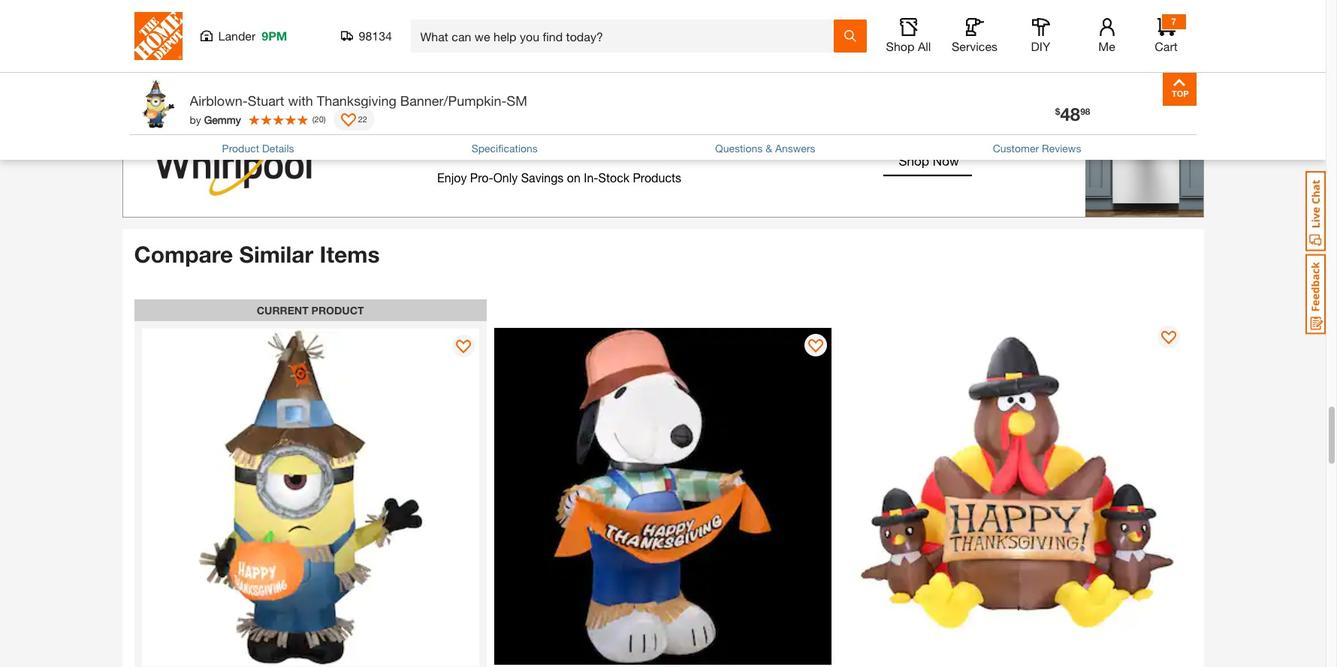 Task type: describe. For each thing, give the bounding box(es) containing it.
product
[[222, 142, 259, 155]]

$ 48 98
[[1055, 104, 1090, 125]]

)
[[324, 114, 326, 124]]

93
[[268, 9, 288, 30]]

3.5 ft. h inflatable snoopy as scarecrow image
[[494, 328, 832, 666]]

product details
[[222, 142, 294, 155]]

me button
[[1083, 18, 1131, 54]]

all
[[918, 39, 931, 53]]

98
[[1080, 106, 1090, 117]]

shop all button
[[885, 18, 933, 54]]

add
[[168, 67, 194, 84]]

7
[[1171, 16, 1176, 27]]

&
[[766, 142, 772, 155]]

( 20 )
[[312, 114, 326, 124]]

98134
[[359, 29, 392, 43]]

live chat image
[[1306, 171, 1326, 252]]

questions & answers
[[715, 142, 816, 155]]

by
[[190, 113, 201, 126]]

diy
[[1031, 39, 1051, 53]]

216 93
[[212, 1, 288, 40]]

specifications
[[472, 142, 538, 155]]

product image image
[[133, 80, 182, 128]]

22
[[358, 114, 367, 124]]

reviews
[[1042, 142, 1081, 155]]

compare similar items
[[134, 241, 380, 268]]

4
[[198, 67, 205, 84]]

shop all
[[886, 39, 931, 53]]

What can we help you find today? search field
[[420, 20, 833, 52]]

display image
[[341, 113, 356, 128]]

add 4 items to cart
[[168, 67, 294, 84]]

the home depot logo image
[[134, 12, 182, 60]]

thanksgiving
[[317, 92, 397, 109]]

similar
[[239, 241, 313, 268]]

20
[[314, 114, 324, 124]]

services button
[[951, 18, 999, 54]]

top button
[[1163, 72, 1196, 106]]

outdoor 6 ft. height happy thanksgiving led lighted inflatable turkey family image
[[847, 320, 1184, 658]]

(
[[312, 114, 314, 124]]

diy button
[[1017, 18, 1065, 54]]

add 4 items to cart button
[[137, 61, 325, 91]]

banner/pumpkin-
[[400, 92, 507, 109]]

airblown-stuart with thanksgiving banner/pumpkin-sm
[[190, 92, 527, 109]]

items for 4
[[209, 67, 245, 84]]

display image for the outdoor 6 ft. height happy thanksgiving led lighted inflatable turkey family image
[[1161, 332, 1176, 347]]



Task type: locate. For each thing, give the bounding box(es) containing it.
1 horizontal spatial display image
[[808, 339, 824, 354]]

questions
[[715, 142, 763, 155]]

22 button
[[333, 108, 375, 131]]

sm
[[507, 92, 527, 109]]

0 horizontal spatial display image
[[456, 341, 471, 356]]

cart 7
[[1155, 16, 1178, 53]]

questions & answers button
[[715, 140, 816, 156], [715, 140, 816, 156]]

details
[[262, 142, 294, 155]]

cart inside button
[[266, 67, 294, 84]]

0 vertical spatial cart
[[1155, 39, 1178, 53]]

customer reviews button
[[993, 140, 1081, 156], [993, 140, 1081, 156]]

current
[[257, 304, 309, 317]]

1 vertical spatial cart
[[266, 67, 294, 84]]

9pm
[[262, 29, 287, 43]]

product
[[311, 304, 364, 317]]

0 horizontal spatial cart
[[266, 67, 294, 84]]

shop
[[886, 39, 915, 53]]

gemmy
[[204, 113, 241, 126]]

customer
[[993, 142, 1039, 155]]

stuart
[[248, 92, 284, 109]]

services
[[952, 39, 998, 53]]

items right 4 at top left
[[209, 67, 245, 84]]

48
[[1060, 104, 1080, 125]]

answers
[[775, 142, 816, 155]]

lander
[[218, 29, 256, 43]]

0 horizontal spatial items
[[209, 67, 245, 84]]

items for similar
[[320, 241, 380, 268]]

1 horizontal spatial items
[[320, 241, 380, 268]]

me
[[1099, 39, 1115, 53]]

lander 9pm
[[218, 29, 287, 43]]

current product
[[257, 304, 364, 317]]

0 vertical spatial items
[[209, 67, 245, 84]]

with
[[288, 92, 313, 109]]

display image
[[1161, 332, 1176, 347], [808, 339, 824, 354], [456, 341, 471, 356]]

216
[[212, 1, 267, 40]]

airblown-
[[190, 92, 248, 109]]

to
[[249, 67, 262, 84]]

cart down 7 at the right top
[[1155, 39, 1178, 53]]

cart
[[1155, 39, 1178, 53], [266, 67, 294, 84]]

customer reviews
[[993, 142, 1081, 155]]

2 horizontal spatial display image
[[1161, 332, 1176, 347]]

compare
[[134, 241, 233, 268]]

items
[[209, 67, 245, 84], [320, 241, 380, 268]]

specifications button
[[472, 140, 538, 156], [472, 140, 538, 156]]

1 horizontal spatial cart
[[1155, 39, 1178, 53]]

by gemmy
[[190, 113, 241, 126]]

subtotal:
[[137, 19, 195, 36]]

98134 button
[[341, 29, 393, 44]]

$
[[1055, 106, 1060, 117]]

feedback link image
[[1306, 254, 1326, 335]]

product details button
[[222, 140, 294, 156], [222, 140, 294, 156]]

1 vertical spatial items
[[320, 241, 380, 268]]

cart right to in the left of the page
[[266, 67, 294, 84]]

items inside button
[[209, 67, 245, 84]]

display image for 3.5 ft. h inflatable snoopy as scarecrow image
[[808, 339, 824, 354]]

items up product
[[320, 241, 380, 268]]



Task type: vqa. For each thing, say whether or not it's contained in the screenshot.
current product
yes



